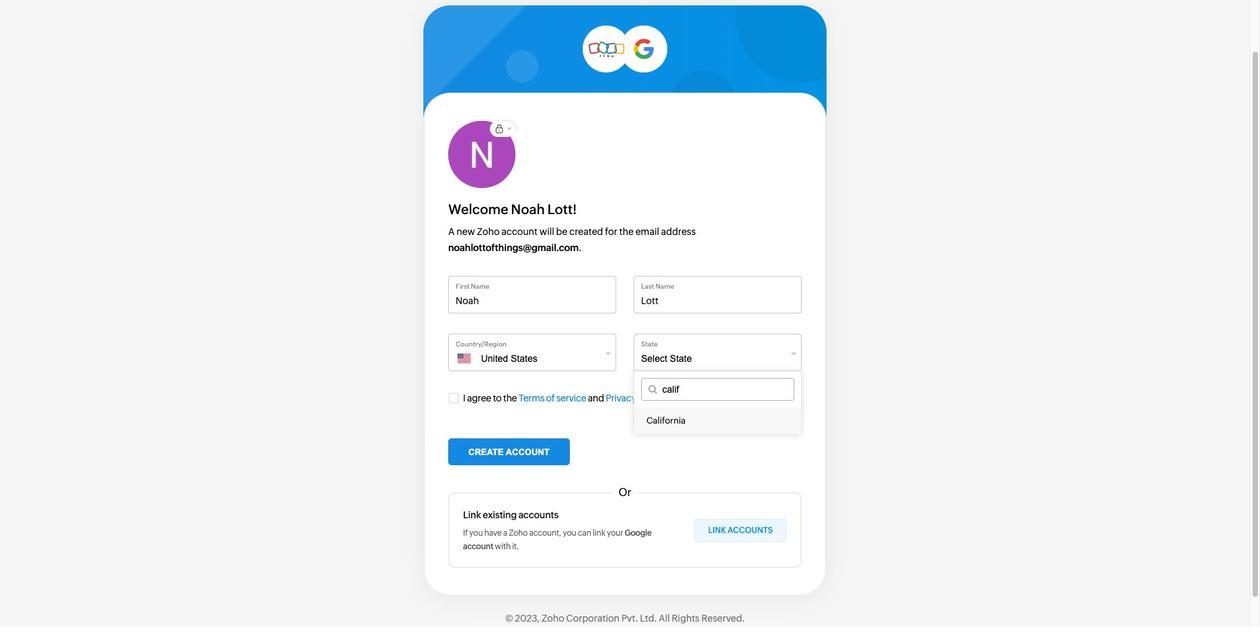 Task type: locate. For each thing, give the bounding box(es) containing it.
None field
[[471, 352, 586, 366]]

or
[[619, 487, 631, 499]]

account down if
[[463, 542, 493, 552]]

account
[[502, 226, 538, 237], [463, 542, 493, 552]]

create account button
[[448, 439, 570, 466]]

link for link existing accounts
[[463, 510, 481, 521]]

a
[[448, 226, 455, 237]]

new
[[457, 226, 475, 237]]

0 horizontal spatial the
[[503, 393, 517, 404]]

zoho corporation pvt. ltd. link
[[542, 614, 657, 624]]

created
[[569, 226, 603, 237]]

first name
[[456, 283, 490, 290]]

california
[[647, 416, 686, 426]]

zoho right the a at the left of page
[[509, 529, 528, 538]]

account up noahlottofthings@gmail.com
[[502, 226, 538, 237]]

name right last
[[656, 283, 674, 290]]

accounts
[[728, 526, 773, 535]]

1 horizontal spatial account
[[502, 226, 538, 237]]

of right terms
[[546, 393, 555, 404]]

you left can
[[563, 529, 576, 538]]

and
[[588, 393, 604, 404]]

account inside if you have a zoho account, you can link your google account with it.
[[463, 542, 493, 552]]

link left "accounts" on the bottom right of the page
[[708, 526, 726, 535]]

1 you from the left
[[469, 529, 483, 538]]

0 vertical spatial link
[[463, 510, 481, 521]]

2 name from the left
[[656, 283, 674, 290]]

zoho inside a new zoho account will be created for the email address noahlottofthings@gmail.com .
[[477, 226, 500, 237]]

it.
[[512, 542, 519, 552]]

name for first name
[[471, 283, 490, 290]]

be
[[556, 226, 568, 237]]

1 vertical spatial corporation
[[566, 614, 620, 624]]

agree
[[467, 393, 491, 404]]

zoho right new
[[477, 226, 500, 237]]

privacy
[[606, 393, 636, 404]]

of
[[546, 393, 555, 404], [672, 393, 680, 404]]

corporation
[[706, 393, 757, 404], [566, 614, 620, 624]]

i
[[463, 393, 465, 404]]

1 horizontal spatial link
[[708, 526, 726, 535]]

link up if
[[463, 510, 481, 521]]

0 vertical spatial account
[[502, 226, 538, 237]]

0 horizontal spatial name
[[471, 283, 490, 290]]

0 horizontal spatial link
[[463, 510, 481, 521]]

0 horizontal spatial of
[[546, 393, 555, 404]]

all
[[659, 614, 670, 624]]

the
[[619, 226, 634, 237], [503, 393, 517, 404]]

0 vertical spatial the
[[619, 226, 634, 237]]

have
[[484, 529, 502, 538]]

the right for
[[619, 226, 634, 237]]

1 vertical spatial link
[[708, 526, 726, 535]]

0 horizontal spatial you
[[469, 529, 483, 538]]

0 vertical spatial corporation
[[706, 393, 757, 404]]

1 vertical spatial the
[[503, 393, 517, 404]]

1 of from the left
[[546, 393, 555, 404]]

1 vertical spatial account
[[463, 542, 493, 552]]

address
[[661, 226, 696, 237]]

will
[[540, 226, 554, 237]]

0 horizontal spatial account
[[463, 542, 493, 552]]

name
[[471, 283, 490, 290], [656, 283, 674, 290]]

of right policies
[[672, 393, 680, 404]]

create
[[468, 447, 504, 457]]

1 horizontal spatial of
[[672, 393, 680, 404]]

zoho
[[477, 226, 500, 237], [682, 393, 704, 404], [509, 529, 528, 538], [542, 614, 564, 624]]

link
[[593, 529, 605, 538]]

1 horizontal spatial name
[[656, 283, 674, 290]]

the right to
[[503, 393, 517, 404]]

you
[[469, 529, 483, 538], [563, 529, 576, 538]]

©
[[505, 614, 513, 624]]

you right if
[[469, 529, 483, 538]]

existing
[[483, 510, 517, 521]]

country/region
[[456, 341, 507, 348]]

zoho right 2023,
[[542, 614, 564, 624]]

can
[[578, 529, 591, 538]]

1 horizontal spatial the
[[619, 226, 634, 237]]

link
[[463, 510, 481, 521], [708, 526, 726, 535]]

2023,
[[515, 614, 540, 624]]

rights
[[672, 614, 700, 624]]

1 name from the left
[[471, 283, 490, 290]]

1 horizontal spatial you
[[563, 529, 576, 538]]

google
[[625, 529, 652, 538]]

name right first
[[471, 283, 490, 290]]

welcome
[[448, 202, 508, 217]]

privacy policies link
[[606, 393, 670, 404]]

zoho up california
[[682, 393, 704, 404]]

© 2023, zoho corporation pvt. ltd. all rights reserved.
[[505, 614, 745, 624]]

state
[[641, 341, 658, 348]]



Task type: describe. For each thing, give the bounding box(es) containing it.
policies
[[638, 393, 670, 404]]

ltd.
[[640, 614, 657, 624]]

myself image
[[490, 121, 504, 137]]

if
[[463, 529, 468, 538]]

a
[[503, 529, 507, 538]]

terms
[[519, 393, 544, 404]]

name for last name
[[656, 283, 674, 290]]

zoho inside if you have a zoho account, you can link your google account with it.
[[509, 529, 528, 538]]

last name
[[641, 283, 674, 290]]

with
[[495, 542, 511, 552]]

accounts
[[518, 510, 559, 521]]

link for link accounts
[[708, 526, 726, 535]]

account
[[506, 447, 550, 457]]

2 you from the left
[[563, 529, 576, 538]]

link accounts
[[708, 526, 773, 535]]

Enter your last name text field
[[641, 294, 794, 308]]

1 horizontal spatial corporation
[[706, 393, 757, 404]]

if you have a zoho account, you can link your google account with it.
[[463, 529, 652, 552]]

i agree to the terms of service and privacy policies of zoho corporation
[[463, 393, 757, 404]]

account inside a new zoho account will be created for the email address noahlottofthings@gmail.com .
[[502, 226, 538, 237]]

for
[[605, 226, 617, 237]]

account,
[[529, 529, 561, 538]]

first
[[456, 283, 470, 290]]

.
[[579, 243, 581, 253]]

link existing accounts
[[463, 510, 559, 521]]

0 horizontal spatial corporation
[[566, 614, 620, 624]]

noah
[[511, 202, 545, 217]]

lott!
[[547, 202, 577, 217]]

service
[[556, 393, 586, 404]]

a new zoho account will be created for the email address noahlottofthings@gmail.com .
[[448, 226, 696, 253]]

2 of from the left
[[672, 393, 680, 404]]

noahlottofthings@gmail.com
[[448, 243, 579, 253]]

email
[[636, 226, 659, 237]]

pvt.
[[622, 614, 638, 624]]

Enter your first name text field
[[456, 294, 609, 308]]

Search... field
[[657, 379, 794, 401]]

the inside a new zoho account will be created for the email address noahlottofthings@gmail.com .
[[619, 226, 634, 237]]

terms of service link
[[519, 393, 586, 404]]

reserved.
[[702, 614, 745, 624]]

welcome noah lott!
[[448, 202, 577, 217]]

your
[[607, 529, 623, 538]]

last
[[641, 283, 654, 290]]

create account
[[468, 447, 550, 457]]

to
[[493, 393, 502, 404]]



Task type: vqa. For each thing, say whether or not it's contained in the screenshot.
Authorized Websites View and manage the websites you've granted access to your account information. Authorized
no



